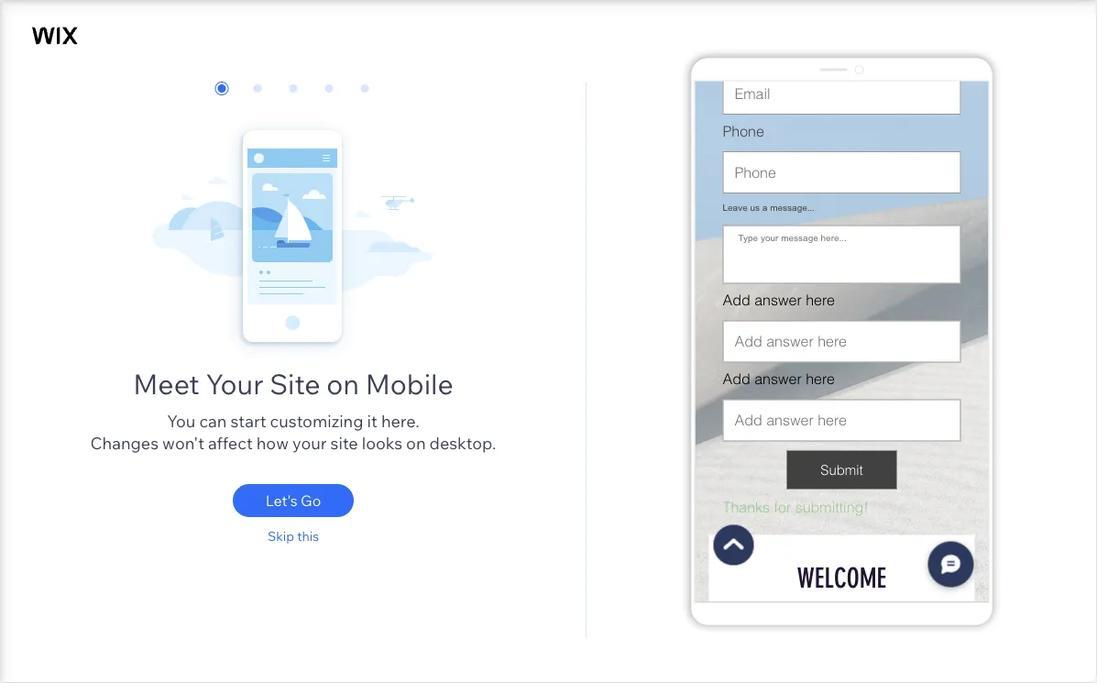 Task type: vqa. For each thing, say whether or not it's contained in the screenshot.
can
yes



Task type: describe. For each thing, give the bounding box(es) containing it.
how
[[256, 432, 289, 453]]

let's
[[266, 491, 298, 510]]

site
[[270, 367, 320, 401]]

desktop.
[[430, 432, 496, 453]]

meet
[[133, 367, 200, 401]]

customizing
[[270, 410, 364, 431]]

go
[[301, 491, 321, 510]]

site
[[331, 432, 358, 453]]

changes
[[90, 432, 159, 453]]

1 vertical spatial on
[[406, 432, 426, 453]]

you
[[167, 410, 196, 431]]



Task type: locate. For each thing, give the bounding box(es) containing it.
your
[[206, 367, 264, 401]]

your
[[293, 432, 327, 453]]

1 horizontal spatial on
[[406, 432, 426, 453]]

looks
[[362, 432, 403, 453]]

skip this
[[268, 528, 319, 544]]

it
[[367, 410, 378, 431]]

0 horizontal spatial on
[[327, 367, 359, 401]]

skip this button
[[233, 527, 354, 546]]

mobile
[[366, 367, 454, 401]]

affect
[[208, 432, 253, 453]]

let's go
[[266, 491, 321, 510]]

on
[[327, 367, 359, 401], [406, 432, 426, 453]]

skip
[[268, 528, 294, 544]]

0 vertical spatial on
[[327, 367, 359, 401]]

on up customizing
[[327, 367, 359, 401]]

can
[[199, 410, 227, 431]]

on down here.
[[406, 432, 426, 453]]

meet your site on mobile you can start customizing it here. changes won't affect how your site looks on desktop.
[[90, 367, 496, 453]]

here.
[[381, 410, 420, 431]]

let's go button
[[233, 484, 354, 517]]

start
[[231, 410, 266, 431]]

this
[[297, 528, 319, 544]]

won't
[[162, 432, 204, 453]]



